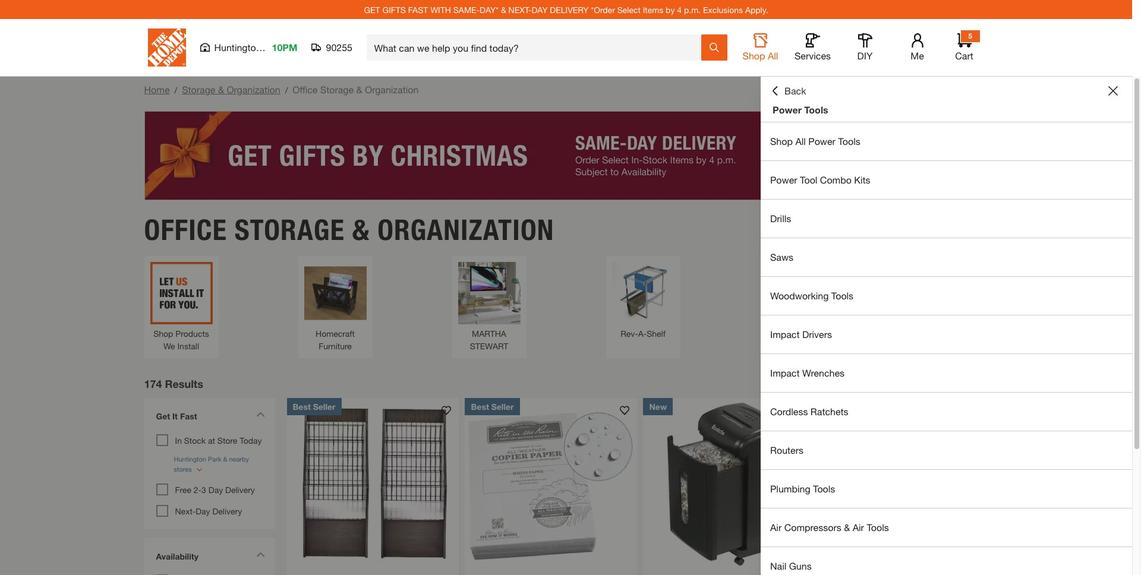 Task type: vqa. For each thing, say whether or not it's contained in the screenshot.
May 10, 2021
no



Task type: locate. For each thing, give the bounding box(es) containing it.
0 horizontal spatial all
[[768, 50, 778, 61]]

air right compressors
[[853, 522, 864, 533]]

shop down apply. on the right top of the page
[[743, 50, 765, 61]]

1 horizontal spatial air
[[853, 522, 864, 533]]

2 best seller from the left
[[471, 402, 514, 412]]

sponsored banner image
[[144, 111, 988, 200]]

0 vertical spatial impact
[[770, 329, 800, 340]]

*order
[[591, 4, 615, 15]]

power tool combo kits link
[[761, 161, 1132, 199]]

ratchets
[[811, 406, 849, 417]]

0 horizontal spatial air
[[770, 522, 782, 533]]

next-
[[509, 4, 532, 15]]

tools for woodworking tools
[[831, 290, 854, 301]]

0 vertical spatial all
[[768, 50, 778, 61]]

availability
[[156, 551, 199, 561]]

air compressors & air tools link
[[761, 509, 1132, 547]]

seller for all-weather 8-1/2 in. x 11 in. 20 lbs. bulk copier paper, white (500-sheet pack) image at the bottom of page
[[491, 402, 514, 412]]

power tool combo kits
[[770, 174, 871, 185]]

install
[[177, 341, 199, 351]]

0 horizontal spatial office
[[144, 213, 227, 247]]

1 horizontal spatial /
[[285, 85, 288, 95]]

1 best seller from the left
[[293, 402, 336, 412]]

free
[[175, 485, 191, 495]]

power down power tools
[[809, 136, 836, 147]]

in stock at store today link
[[175, 435, 262, 446]]

all inside button
[[768, 50, 778, 61]]

shop all button
[[742, 33, 780, 62]]

rev a shelf image
[[612, 262, 674, 324]]

air
[[770, 522, 782, 533], [853, 522, 864, 533]]

get it fast link
[[150, 404, 269, 431]]

storage
[[182, 84, 215, 95], [320, 84, 354, 95], [235, 213, 345, 247]]

1 seller from the left
[[313, 402, 336, 412]]

best
[[293, 402, 311, 412], [471, 402, 489, 412]]

wall mounted image
[[766, 262, 828, 324]]

& inside menu
[[844, 522, 850, 533]]

2-
[[194, 485, 202, 495]]

impact left 'drivers'
[[770, 329, 800, 340]]

delivery right 3
[[225, 485, 255, 495]]

furniture
[[319, 341, 352, 351]]

2 horizontal spatial shop
[[770, 136, 793, 147]]

cart 5
[[955, 32, 973, 61]]

wrenches
[[802, 367, 845, 379]]

office storage & organization
[[144, 213, 554, 247]]

0 horizontal spatial best
[[293, 402, 311, 412]]

impact inside 'link'
[[770, 367, 800, 379]]

0 vertical spatial office
[[293, 84, 318, 95]]

saws link
[[761, 238, 1132, 276]]

results
[[165, 377, 203, 390]]

2 air from the left
[[853, 522, 864, 533]]

nail guns link
[[761, 547, 1132, 575]]

shop for shop all power tools
[[770, 136, 793, 147]]

1 vertical spatial power
[[809, 136, 836, 147]]

next-
[[175, 506, 196, 516]]

power left tool
[[770, 174, 797, 185]]

power tools
[[773, 104, 828, 115]]

exclusions
[[703, 4, 743, 15]]

/ right home
[[174, 85, 177, 95]]

impact for impact drivers
[[770, 329, 800, 340]]

martha stewart image
[[458, 262, 520, 324]]

cordless
[[770, 406, 808, 417]]

shop up we
[[153, 328, 173, 339]]

seller
[[313, 402, 336, 412], [491, 402, 514, 412]]

1 best from the left
[[293, 402, 311, 412]]

woodworking
[[770, 290, 829, 301]]

huntington park
[[214, 42, 283, 53]]

office supplies image
[[920, 262, 982, 324]]

&
[[501, 4, 506, 15], [218, 84, 224, 95], [356, 84, 362, 95], [352, 213, 370, 247], [844, 522, 850, 533]]

air left compressors
[[770, 522, 782, 533]]

nail guns
[[770, 561, 812, 572]]

martha stewart
[[470, 328, 508, 351]]

1 vertical spatial all
[[796, 136, 806, 147]]

all-weather 8-1/2 in. x 11 in. 20 lbs. bulk copier paper, white (500-sheet pack) image
[[465, 398, 637, 570]]

in
[[175, 435, 182, 446]]

2 best from the left
[[471, 402, 489, 412]]

What can we help you find today? search field
[[374, 35, 701, 60]]

1 vertical spatial day
[[196, 506, 210, 516]]

1 horizontal spatial all
[[796, 136, 806, 147]]

menu
[[761, 122, 1132, 575]]

me button
[[898, 33, 936, 62]]

90255
[[326, 42, 352, 53]]

shop inside menu
[[770, 136, 793, 147]]

4
[[677, 4, 682, 15]]

best seller
[[293, 402, 336, 412], [471, 402, 514, 412]]

power down back button
[[773, 104, 802, 115]]

all
[[768, 50, 778, 61], [796, 136, 806, 147]]

wall
[[771, 328, 787, 339]]

day
[[208, 485, 223, 495], [196, 506, 210, 516]]

impact drivers link
[[761, 316, 1132, 354]]

impact left wrenches
[[770, 367, 800, 379]]

diy
[[857, 50, 873, 61]]

2 impact from the top
[[770, 367, 800, 379]]

tools for power tools
[[804, 104, 828, 115]]

shop down power tools
[[770, 136, 793, 147]]

1 vertical spatial shop
[[770, 136, 793, 147]]

/
[[174, 85, 177, 95], [285, 85, 288, 95]]

all up back button
[[768, 50, 778, 61]]

day down 3
[[196, 506, 210, 516]]

shop all power tools
[[770, 136, 861, 147]]

best seller for wooden free standing 6-tier display literature brochure magazine rack in black (2-pack) image
[[293, 402, 336, 412]]

services
[[795, 50, 831, 61]]

shop all
[[743, 50, 778, 61]]

1 impact from the top
[[770, 329, 800, 340]]

impact inside 'link'
[[770, 329, 800, 340]]

shop inside button
[[743, 50, 765, 61]]

2 seller from the left
[[491, 402, 514, 412]]

1 air from the left
[[770, 522, 782, 533]]

items
[[643, 4, 663, 15]]

drawer close image
[[1109, 86, 1118, 96]]

0 vertical spatial shop
[[743, 50, 765, 61]]

organization
[[227, 84, 280, 95], [365, 84, 419, 95], [378, 213, 554, 247]]

30 l/7.9 gal. paper shredder cross cut document shredder for credit card/cd/junk mail shredder for office home image
[[643, 398, 816, 570]]

1 vertical spatial delivery
[[212, 506, 242, 516]]

all down power tools
[[796, 136, 806, 147]]

day right 3
[[208, 485, 223, 495]]

1 horizontal spatial seller
[[491, 402, 514, 412]]

delivery
[[225, 485, 255, 495], [212, 506, 242, 516]]

0 horizontal spatial best seller
[[293, 402, 336, 412]]

martha
[[472, 328, 506, 339]]

1 horizontal spatial shop
[[743, 50, 765, 61]]

2 vertical spatial power
[[770, 174, 797, 185]]

woodworking tools link
[[761, 277, 1132, 315]]

1 horizontal spatial best
[[471, 402, 489, 412]]

wall mounted link
[[766, 262, 828, 340]]

gifts
[[383, 4, 406, 15]]

park
[[264, 42, 283, 53]]

0 horizontal spatial seller
[[313, 402, 336, 412]]

plumbing tools link
[[761, 470, 1132, 508]]

diy button
[[846, 33, 884, 62]]

services button
[[794, 33, 832, 62]]

1 horizontal spatial best seller
[[471, 402, 514, 412]]

stock
[[184, 435, 206, 446]]

/ down '10pm'
[[285, 85, 288, 95]]

tools
[[804, 104, 828, 115], [838, 136, 861, 147], [831, 290, 854, 301], [813, 483, 835, 495], [867, 522, 889, 533]]

delivery down free 2-3 day delivery
[[212, 506, 242, 516]]

home link
[[144, 84, 170, 95]]

0 horizontal spatial /
[[174, 85, 177, 95]]

0 horizontal spatial shop
[[153, 328, 173, 339]]

0 vertical spatial power
[[773, 104, 802, 115]]

2 vertical spatial shop
[[153, 328, 173, 339]]

wall mounted
[[771, 328, 823, 339]]

cordless ratchets
[[770, 406, 849, 417]]

174 results
[[144, 377, 203, 390]]

1 vertical spatial impact
[[770, 367, 800, 379]]

0 vertical spatial delivery
[[225, 485, 255, 495]]

best for wooden free standing 6-tier display literature brochure magazine rack in black (2-pack) image
[[293, 402, 311, 412]]

shop inside "shop products we install"
[[153, 328, 173, 339]]



Task type: describe. For each thing, give the bounding box(es) containing it.
back button
[[770, 85, 806, 97]]

shop products we install image
[[150, 262, 212, 324]]

menu containing shop all power tools
[[761, 122, 1132, 575]]

a-
[[638, 328, 647, 339]]

select
[[617, 4, 641, 15]]

apply.
[[745, 4, 768, 15]]

mounted
[[789, 328, 823, 339]]

homecraft
[[316, 328, 355, 339]]

best for all-weather 8-1/2 in. x 11 in. 20 lbs. bulk copier paper, white (500-sheet pack) image at the bottom of page
[[471, 402, 489, 412]]

stewart
[[470, 341, 508, 351]]

free 2-3 day delivery link
[[175, 485, 255, 495]]

all for shop all power tools
[[796, 136, 806, 147]]

routers link
[[761, 432, 1132, 470]]

3
[[202, 485, 206, 495]]

plumbing tools
[[770, 483, 835, 495]]

rev-a-shelf
[[621, 328, 666, 339]]

availability link
[[150, 544, 269, 572]]

impact drivers
[[770, 329, 832, 340]]

huntington
[[214, 42, 261, 53]]

drills link
[[761, 200, 1132, 238]]

impact for impact wrenches
[[770, 367, 800, 379]]

routers
[[770, 445, 804, 456]]

shop all power tools link
[[761, 122, 1132, 160]]

guns
[[789, 561, 812, 572]]

storage & organization link
[[182, 84, 280, 95]]

10pm
[[272, 42, 297, 53]]

1 / from the left
[[174, 85, 177, 95]]

1 vertical spatial office
[[144, 213, 227, 247]]

at
[[208, 435, 215, 446]]

the home depot logo image
[[148, 29, 186, 67]]

174
[[144, 377, 162, 390]]

with
[[430, 4, 451, 15]]

back
[[785, 85, 806, 96]]

fast
[[180, 411, 197, 421]]

store
[[217, 435, 237, 446]]

martha stewart link
[[458, 262, 520, 352]]

delivery
[[550, 4, 589, 15]]

shop for shop all
[[743, 50, 765, 61]]

products
[[176, 328, 209, 339]]

rev-
[[621, 328, 638, 339]]

homecraft furniture image
[[304, 262, 366, 324]]

nail
[[770, 561, 787, 572]]

all for shop all
[[768, 50, 778, 61]]

power for tool
[[770, 174, 797, 185]]

drills
[[770, 213, 791, 224]]

tools for plumbing tools
[[813, 483, 835, 495]]

power for tools
[[773, 104, 802, 115]]

impact wrenches link
[[761, 354, 1132, 392]]

by
[[666, 4, 675, 15]]

2 / from the left
[[285, 85, 288, 95]]

best seller for all-weather 8-1/2 in. x 11 in. 20 lbs. bulk copier paper, white (500-sheet pack) image at the bottom of page
[[471, 402, 514, 412]]

drivers
[[802, 329, 832, 340]]

p.m.
[[684, 4, 701, 15]]

home
[[144, 84, 170, 95]]

homecraft furniture
[[316, 328, 355, 351]]

next-day delivery
[[175, 506, 242, 516]]

cart
[[955, 50, 973, 61]]

get
[[364, 4, 380, 15]]

feedback link image
[[1125, 201, 1141, 265]]

seller for wooden free standing 6-tier display literature brochure magazine rack in black (2-pack) image
[[313, 402, 336, 412]]

get it fast
[[156, 411, 197, 421]]

in stock at store today
[[175, 435, 262, 446]]

rev-a-shelf link
[[612, 262, 674, 340]]

cx8 crosscut shredder image
[[822, 398, 994, 570]]

tool
[[800, 174, 818, 185]]

home / storage & organization / office storage & organization
[[144, 84, 419, 95]]

it
[[172, 411, 178, 421]]

today
[[240, 435, 262, 446]]

homecraft furniture link
[[304, 262, 366, 352]]

next-day delivery link
[[175, 506, 242, 516]]

saws
[[770, 251, 794, 263]]

shelf
[[647, 328, 666, 339]]

90255 button
[[312, 42, 353, 53]]

same-
[[453, 4, 480, 15]]

new
[[649, 402, 667, 412]]

get gifts fast with same-day* & next-day delivery *order select items by 4 p.m. exclusions apply.
[[364, 4, 768, 15]]

wooden free standing 6-tier display literature brochure magazine rack in black (2-pack) image
[[287, 398, 459, 570]]

cordless ratchets link
[[761, 393, 1132, 431]]

plumbing
[[770, 483, 811, 495]]

5
[[968, 32, 972, 40]]

woodworking tools
[[770, 290, 854, 301]]

day
[[532, 4, 548, 15]]

air compressors & air tools
[[770, 522, 889, 533]]

0 vertical spatial day
[[208, 485, 223, 495]]

shop for shop products we install
[[153, 328, 173, 339]]

compressors
[[784, 522, 842, 533]]

combo
[[820, 174, 852, 185]]

1 horizontal spatial office
[[293, 84, 318, 95]]

shop products we install link
[[150, 262, 212, 352]]



